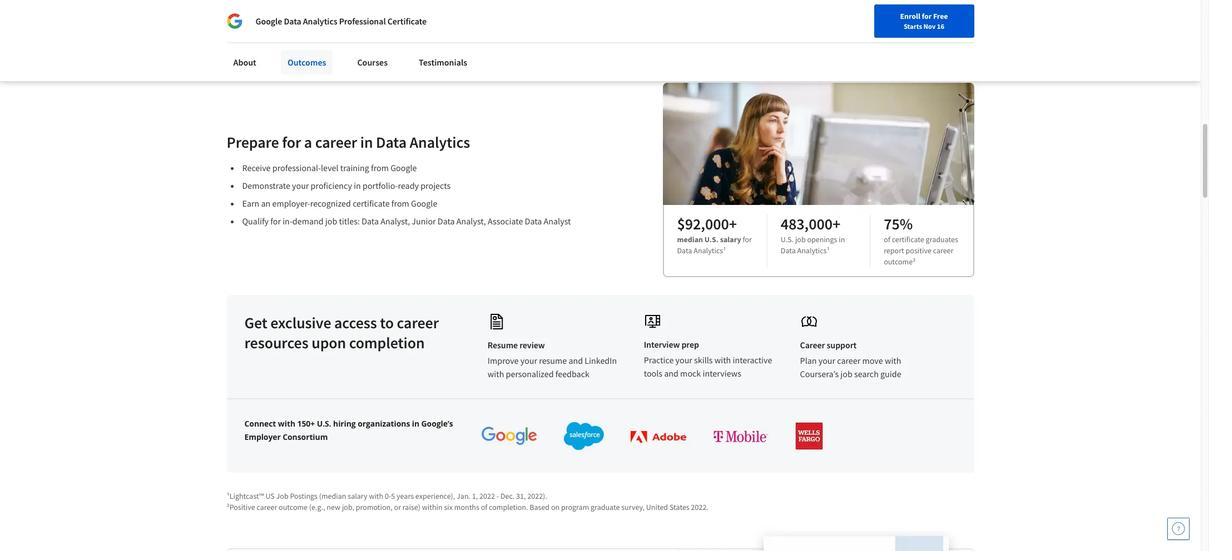Task type: vqa. For each thing, say whether or not it's contained in the screenshot.
demand
yes



Task type: locate. For each thing, give the bounding box(es) containing it.
0 vertical spatial from
[[371, 162, 389, 173]]

data up portfolio-
[[376, 132, 407, 152]]

2 vertical spatial google
[[411, 198, 438, 209]]

1 vertical spatial job
[[796, 235, 806, 245]]

career inside 'career support plan your career move with coursera's job search guide'
[[837, 355, 861, 367]]

employer
[[245, 432, 281, 443]]

1 horizontal spatial ¹
[[827, 246, 830, 256]]

your for interview prep practice your skills with interactive tools and mock interviews
[[676, 355, 693, 366]]

nov
[[924, 22, 936, 31]]

0 horizontal spatial u.s.
[[317, 419, 331, 429]]

career
[[941, 13, 962, 23], [800, 340, 825, 351]]

u.s. down '483,000'
[[781, 235, 794, 245]]

exclusive
[[271, 313, 331, 333]]

150+
[[297, 419, 315, 429]]

0 horizontal spatial and
[[569, 355, 583, 367]]

to
[[380, 313, 394, 333]]

certificate up positive on the right of the page
[[892, 235, 925, 245]]

resume review improve your resume and linkedin with personalized feedback
[[488, 340, 617, 380]]

google up ready
[[391, 162, 417, 173]]

0 vertical spatial google
[[256, 16, 282, 27]]

1 horizontal spatial career
[[941, 13, 962, 23]]

-
[[497, 492, 499, 502]]

of up report in the top of the page
[[884, 235, 891, 245]]

analyst,
[[381, 216, 410, 227], [457, 216, 486, 227]]

feedback
[[556, 369, 590, 380]]

(median
[[319, 492, 346, 502]]

career
[[315, 132, 357, 152], [933, 246, 954, 256], [397, 313, 439, 333], [837, 355, 861, 367], [257, 503, 277, 513]]

2 ¹ from the left
[[827, 246, 830, 256]]

in left google's
[[412, 419, 420, 429]]

for up nov
[[922, 11, 932, 21]]

outcome inside 75% of certificate graduates report positive career outcome
[[884, 257, 913, 267]]

job left search
[[841, 369, 853, 380]]

for for demand
[[271, 216, 281, 227]]

$92,000 + median u.s. salary
[[677, 214, 741, 245]]

professional-
[[272, 162, 321, 173]]

0 vertical spatial outcome
[[884, 257, 913, 267]]

get exclusive access to career resources upon completion
[[245, 313, 439, 353]]

u.s. inside $92,000 + median u.s. salary
[[705, 235, 719, 245]]

connect with 150+ u.s. hiring organizations in google's employer consortium
[[245, 419, 453, 443]]

0 horizontal spatial outcome
[[279, 503, 308, 513]]

on
[[551, 503, 560, 513]]

from
[[371, 162, 389, 173], [392, 198, 409, 209]]

+ inside 483,000 + u.s. job openings in data analytics
[[833, 214, 841, 234]]

for inside enroll for free starts nov 16
[[922, 11, 932, 21]]

1 vertical spatial of
[[481, 503, 488, 513]]

salary down $92,000
[[720, 235, 741, 245]]

career down us
[[257, 503, 277, 513]]

get
[[245, 313, 268, 333]]

earn
[[242, 198, 259, 209]]

experience),
[[416, 492, 455, 502]]

0 horizontal spatial career
[[800, 340, 825, 351]]

your
[[908, 13, 923, 23], [292, 180, 309, 191], [676, 355, 693, 366], [521, 355, 537, 367], [819, 355, 836, 367]]

u.s. inside 483,000 + u.s. job openings in data analytics
[[781, 235, 794, 245]]

demand
[[293, 216, 324, 227]]

None search field
[[159, 7, 426, 29]]

data right titles:
[[362, 216, 379, 227]]

data
[[284, 16, 301, 27], [376, 132, 407, 152], [362, 216, 379, 227], [438, 216, 455, 227], [525, 216, 542, 227], [677, 246, 692, 256], [781, 246, 796, 256]]

resume
[[539, 355, 567, 367]]

learn
[[245, 17, 267, 28]]

google up junior
[[411, 198, 438, 209]]

data down 'median'
[[677, 246, 692, 256]]

1 horizontal spatial certificate
[[892, 235, 925, 245]]

job down '483,000'
[[796, 235, 806, 245]]

483,000 + u.s. job openings in data analytics
[[781, 214, 845, 256]]

prepare
[[227, 132, 279, 152]]

your inside resume review improve your resume and linkedin with personalized feedback
[[521, 355, 537, 367]]

job down recognized
[[325, 216, 337, 227]]

¹ down openings
[[827, 246, 830, 256]]

+ up for data analytics
[[729, 214, 737, 234]]

learn more about coursera for business
[[245, 17, 399, 28]]

0 horizontal spatial salary
[[348, 492, 368, 502]]

demonstrate
[[242, 180, 290, 191]]

5
[[391, 492, 395, 502]]

google left about
[[256, 16, 282, 27]]

1 horizontal spatial salary
[[720, 235, 741, 245]]

75% of certificate graduates report positive career outcome
[[884, 214, 959, 267]]

certificate down portfolio-
[[353, 198, 390, 209]]

find your new career link
[[887, 11, 968, 25]]

of down 2022
[[481, 503, 488, 513]]

outcome
[[884, 257, 913, 267], [279, 503, 308, 513]]

organizations
[[358, 419, 410, 429]]

junior
[[412, 216, 436, 227]]

with up interviews
[[715, 355, 731, 366]]

and up feedback
[[569, 355, 583, 367]]

review
[[520, 340, 545, 351]]

1 horizontal spatial +
[[833, 214, 841, 234]]

job inside 483,000 + u.s. job openings in data analytics
[[796, 235, 806, 245]]

raise)
[[403, 503, 421, 513]]

qualify for in-demand job titles: data analyst, junior data analyst, associate data analyst
[[242, 216, 571, 227]]

0 horizontal spatial analyst,
[[381, 216, 410, 227]]

career up plan
[[800, 340, 825, 351]]

interviews
[[703, 368, 742, 379]]

states
[[670, 503, 690, 513]]

google data analytics professional certificate
[[256, 16, 427, 27]]

certificate
[[353, 198, 390, 209], [892, 235, 925, 245]]

from up portfolio-
[[371, 162, 389, 173]]

your inside interview prep practice your skills with interactive tools and mock interviews
[[676, 355, 693, 366]]

interview prep practice your skills with interactive tools and mock interviews
[[644, 339, 772, 379]]

your inside 'career support plan your career move with coursera's job search guide'
[[819, 355, 836, 367]]

for right $92,000 + median u.s. salary
[[743, 235, 752, 245]]

with down improve
[[488, 369, 504, 380]]

1 vertical spatial from
[[392, 198, 409, 209]]

and inside interview prep practice your skills with interactive tools and mock interviews
[[664, 368, 679, 379]]

²
[[913, 257, 916, 267]]

outcome down postings
[[279, 503, 308, 513]]

adobe partner logo image
[[631, 432, 687, 443]]

with inside resume review improve your resume and linkedin with personalized feedback
[[488, 369, 504, 380]]

new
[[327, 503, 341, 513]]

openings
[[808, 235, 838, 245]]

program
[[561, 503, 589, 513]]

us
[[266, 492, 275, 502]]

0 horizontal spatial from
[[371, 162, 389, 173]]

of inside 75% of certificate graduates report positive career outcome
[[884, 235, 891, 245]]

in
[[360, 132, 373, 152], [354, 180, 361, 191], [839, 235, 845, 245], [412, 419, 420, 429]]

2 analyst, from the left
[[457, 216, 486, 227]]

in right openings
[[839, 235, 845, 245]]

analyst, left junior
[[381, 216, 410, 227]]

1 vertical spatial salary
[[348, 492, 368, 502]]

0 horizontal spatial +
[[729, 214, 737, 234]]

2022).
[[528, 492, 547, 502]]

with left 150+ on the bottom of the page
[[278, 419, 295, 429]]

for left business
[[352, 17, 363, 28]]

+
[[729, 214, 737, 234], [833, 214, 841, 234]]

your for career support plan your career move with coursera's job search guide
[[819, 355, 836, 367]]

¹ down $92,000 + median u.s. salary
[[723, 246, 726, 256]]

for inside for data analytics
[[743, 235, 752, 245]]

career down graduates
[[933, 246, 954, 256]]

career right to
[[397, 313, 439, 333]]

coursera enterprise logos image
[[726, 0, 949, 20]]

career down support
[[837, 355, 861, 367]]

0 horizontal spatial ¹
[[723, 246, 726, 256]]

0 vertical spatial salary
[[720, 235, 741, 245]]

2 horizontal spatial u.s.
[[781, 235, 794, 245]]

your for resume review improve your resume and linkedin with personalized feedback
[[521, 355, 537, 367]]

2022.
[[691, 503, 709, 513]]

1 vertical spatial career
[[800, 340, 825, 351]]

1 horizontal spatial u.s.
[[705, 235, 719, 245]]

1 vertical spatial google
[[391, 162, 417, 173]]

1 + from the left
[[729, 214, 737, 234]]

report
[[884, 246, 905, 256]]

google
[[256, 16, 282, 27], [391, 162, 417, 173], [411, 198, 438, 209]]

1 vertical spatial outcome
[[279, 503, 308, 513]]

and right tools
[[664, 368, 679, 379]]

job
[[276, 492, 289, 502]]

data inside 483,000 + u.s. job openings in data analytics
[[781, 246, 796, 256]]

google image
[[227, 13, 242, 29]]

with up guide
[[885, 355, 902, 367]]

with up promotion,
[[369, 492, 383, 502]]

analyst, left associate
[[457, 216, 486, 227]]

1 vertical spatial and
[[664, 368, 679, 379]]

certificate inside 75% of certificate graduates report positive career outcome
[[892, 235, 925, 245]]

u.s. down $92,000
[[705, 235, 719, 245]]

salary up job,
[[348, 492, 368, 502]]

1 horizontal spatial of
[[884, 235, 891, 245]]

0 vertical spatial of
[[884, 235, 891, 245]]

+ up openings
[[833, 214, 841, 234]]

in up training
[[360, 132, 373, 152]]

data down '483,000'
[[781, 246, 796, 256]]

consortium
[[283, 432, 328, 443]]

0 horizontal spatial of
[[481, 503, 488, 513]]

+ for $92,000
[[729, 214, 737, 234]]

google partner logo image
[[482, 427, 538, 446]]

1 horizontal spatial job
[[796, 235, 806, 245]]

interview
[[644, 339, 680, 350]]

0 vertical spatial certificate
[[353, 198, 390, 209]]

u.s. inside connect with 150+ u.s. hiring organizations in google's employer consortium
[[317, 419, 331, 429]]

salary
[[720, 235, 741, 245], [348, 492, 368, 502]]

career right new
[[941, 13, 962, 23]]

outcome down report in the top of the page
[[884, 257, 913, 267]]

career inside 75% of certificate graduates report positive career outcome
[[933, 246, 954, 256]]

1 horizontal spatial and
[[664, 368, 679, 379]]

2 horizontal spatial job
[[841, 369, 853, 380]]

with inside 'career support plan your career move with coursera's job search guide'
[[885, 355, 902, 367]]

+ inside $92,000 + median u.s. salary
[[729, 214, 737, 234]]

2 + from the left
[[833, 214, 841, 234]]

a
[[304, 132, 312, 152]]

google's
[[421, 419, 453, 429]]

analytics inside for data analytics
[[694, 246, 723, 256]]

1 horizontal spatial analyst,
[[457, 216, 486, 227]]

new
[[925, 13, 939, 23]]

1 horizontal spatial outcome
[[884, 257, 913, 267]]

0 horizontal spatial job
[[325, 216, 337, 227]]

courses
[[357, 57, 388, 68]]

search
[[855, 369, 879, 380]]

1 analyst, from the left
[[381, 216, 410, 227]]

1 vertical spatial certificate
[[892, 235, 925, 245]]

dec.
[[501, 492, 515, 502]]

analytics inside 483,000 + u.s. job openings in data analytics
[[798, 246, 827, 256]]

months
[[454, 503, 480, 513]]

within
[[422, 503, 443, 513]]

1 horizontal spatial from
[[392, 198, 409, 209]]

recognized
[[310, 198, 351, 209]]

1 ¹ from the left
[[723, 246, 726, 256]]

salesforce partner logo image
[[564, 423, 604, 451]]

courses link
[[351, 50, 395, 75]]

for left in-
[[271, 216, 281, 227]]

data right junior
[[438, 216, 455, 227]]

employer-
[[272, 198, 310, 209]]

0 vertical spatial job
[[325, 216, 337, 227]]

$92,000
[[677, 214, 729, 234]]

0 vertical spatial career
[[941, 13, 962, 23]]

professional
[[339, 16, 386, 27]]

from up qualify for in-demand job titles: data analyst, junior data analyst, associate data analyst
[[392, 198, 409, 209]]

job,
[[342, 503, 354, 513]]

for left a
[[282, 132, 301, 152]]

0 vertical spatial and
[[569, 355, 583, 367]]

2 vertical spatial job
[[841, 369, 853, 380]]

access
[[334, 313, 377, 333]]

0 horizontal spatial certificate
[[353, 198, 390, 209]]

data right learn
[[284, 16, 301, 27]]

u.s. right 150+ on the bottom of the page
[[317, 419, 331, 429]]



Task type: describe. For each thing, give the bounding box(es) containing it.
in down training
[[354, 180, 361, 191]]

graduate
[[591, 503, 620, 513]]

16
[[937, 22, 945, 31]]

in inside connect with 150+ u.s. hiring organizations in google's employer consortium
[[412, 419, 420, 429]]

outcomes
[[288, 57, 326, 68]]

projects
[[421, 180, 451, 191]]

with inside connect with 150+ u.s. hiring organizations in google's employer consortium
[[278, 419, 295, 429]]

linkedin
[[585, 355, 617, 367]]

mock
[[681, 368, 701, 379]]

data inside for data analytics
[[677, 246, 692, 256]]

training
[[340, 162, 369, 173]]

salary inside the ¹lightcast™ us job postings (median salary with 0-5 years experience), jan. 1, 2022 - dec. 31, 2022). ²positive career outcome (e.g., new job, promotion, or raise) within six months of completion. based on program graduate survey, united states 2022.
[[348, 492, 368, 502]]

¹lightcast™
[[227, 492, 264, 502]]

survey,
[[622, 503, 645, 513]]

years
[[397, 492, 414, 502]]

career up the level
[[315, 132, 357, 152]]

move
[[863, 355, 883, 367]]

outcome inside the ¹lightcast™ us job postings (median salary with 0-5 years experience), jan. 1, 2022 - dec. 31, 2022). ²positive career outcome (e.g., new job, promotion, or raise) within six months of completion. based on program graduate survey, united states 2022.
[[279, 503, 308, 513]]

career inside the ¹lightcast™ us job postings (median salary with 0-5 years experience), jan. 1, 2022 - dec. 31, 2022). ²positive career outcome (e.g., new job, promotion, or raise) within six months of completion. based on program graduate survey, united states 2022.
[[257, 503, 277, 513]]

in inside 483,000 + u.s. job openings in data analytics
[[839, 235, 845, 245]]

portfolio-
[[363, 180, 398, 191]]

help center image
[[1172, 523, 1186, 536]]

enroll
[[901, 11, 921, 21]]

personalized
[[506, 369, 554, 380]]

jan.
[[457, 492, 471, 502]]

proficiency
[[311, 180, 352, 191]]

0-
[[385, 492, 391, 502]]

about
[[233, 57, 256, 68]]

tools
[[644, 368, 663, 379]]

about link
[[227, 50, 263, 75]]

plan
[[800, 355, 817, 367]]

six
[[444, 503, 453, 513]]

31,
[[516, 492, 526, 502]]

resources
[[245, 333, 309, 353]]

receive
[[242, 162, 271, 173]]

practice
[[644, 355, 674, 366]]

titles:
[[339, 216, 360, 227]]

coursera's
[[800, 369, 839, 380]]

more
[[269, 17, 289, 28]]

ready
[[398, 180, 419, 191]]

²positive
[[227, 503, 255, 513]]

1,
[[472, 492, 478, 502]]

demonstrate your proficiency in portfolio-ready projects
[[242, 180, 451, 191]]

improve
[[488, 355, 519, 367]]

75%
[[884, 214, 913, 234]]

of inside the ¹lightcast™ us job postings (median salary with 0-5 years experience), jan. 1, 2022 - dec. 31, 2022). ²positive career outcome (e.g., new job, promotion, or raise) within six months of completion. based on program graduate survey, united states 2022.
[[481, 503, 488, 513]]

salary inside $92,000 + median u.s. salary
[[720, 235, 741, 245]]

u.s. for +
[[705, 235, 719, 245]]

learn more about coursera for business link
[[245, 17, 399, 28]]

or
[[394, 503, 401, 513]]

free
[[934, 11, 948, 21]]

+ for 483,000
[[833, 214, 841, 234]]

enroll for free starts nov 16
[[901, 11, 948, 31]]

coursera
[[316, 17, 350, 28]]

an
[[261, 198, 271, 209]]

upon
[[312, 333, 346, 353]]

median
[[677, 235, 703, 245]]

about
[[291, 17, 314, 28]]

outcomes link
[[281, 50, 333, 75]]

job inside 'career support plan your career move with coursera's job search guide'
[[841, 369, 853, 380]]

career inside 'career support plan your career move with coursera's job search guide'
[[800, 340, 825, 351]]

coursera career certificate image
[[764, 537, 949, 552]]

¹ for 483,000
[[827, 246, 830, 256]]

prep
[[682, 339, 699, 350]]

united
[[646, 503, 668, 513]]

in-
[[283, 216, 293, 227]]

with inside interview prep practice your skills with interactive tools and mock interviews
[[715, 355, 731, 366]]

postings
[[290, 492, 318, 502]]

level
[[321, 162, 339, 173]]

business
[[365, 17, 399, 28]]

guide
[[881, 369, 902, 380]]

based
[[530, 503, 550, 513]]

graduates
[[926, 235, 959, 245]]

for for career
[[282, 132, 301, 152]]

career inside get exclusive access to career resources upon completion
[[397, 313, 439, 333]]

for data analytics
[[677, 235, 752, 256]]

analyst
[[544, 216, 571, 227]]

with inside the ¹lightcast™ us job postings (median salary with 0-5 years experience), jan. 1, 2022 - dec. 31, 2022). ²positive career outcome (e.g., new job, promotion, or raise) within six months of completion. based on program graduate survey, united states 2022.
[[369, 492, 383, 502]]

receive professional-level training from google
[[242, 162, 417, 173]]

for for starts
[[922, 11, 932, 21]]

career support plan your career move with coursera's job search guide
[[800, 340, 902, 380]]

connect
[[245, 419, 276, 429]]

¹ for $92,000
[[723, 246, 726, 256]]

completion.
[[489, 503, 528, 513]]

associate
[[488, 216, 523, 227]]

and inside resume review improve your resume and linkedin with personalized feedback
[[569, 355, 583, 367]]

data left analyst
[[525, 216, 542, 227]]

u.s. for with
[[317, 419, 331, 429]]

testimonials link
[[412, 50, 474, 75]]

skills
[[694, 355, 713, 366]]

prepare for a career in data analytics
[[227, 132, 470, 152]]

483,000
[[781, 214, 833, 234]]



